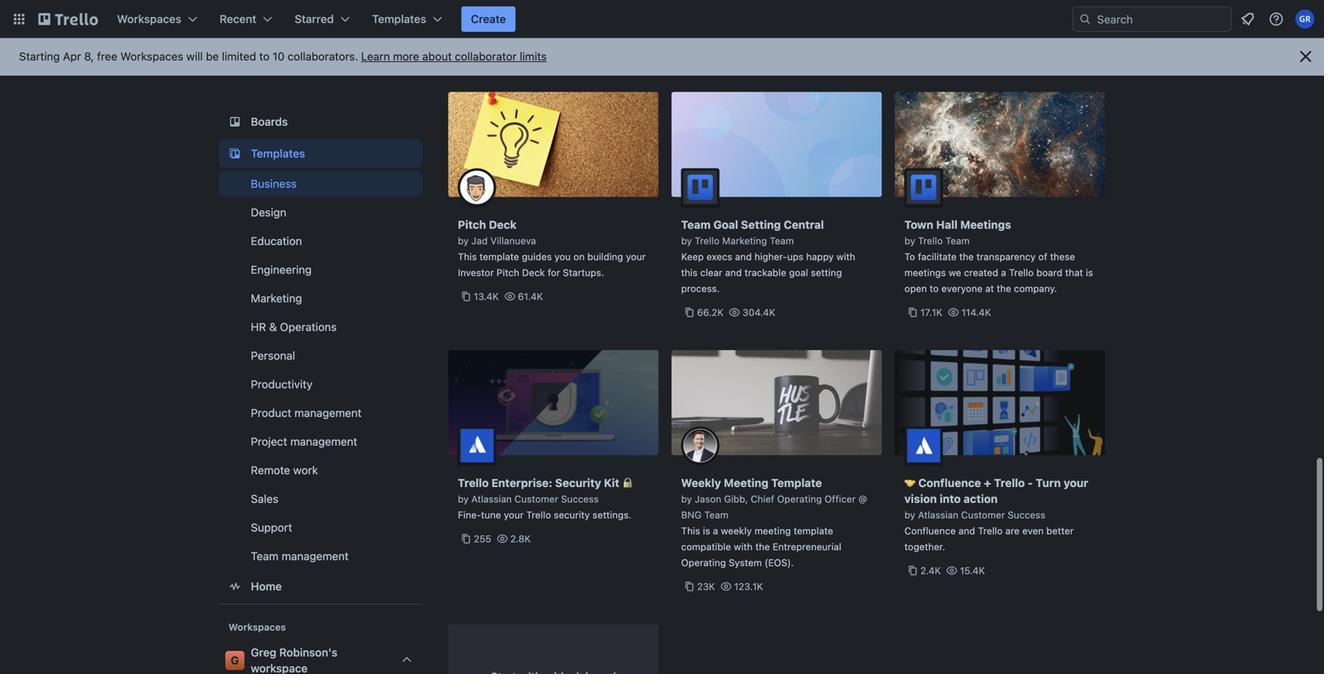 Task type: describe. For each thing, give the bounding box(es) containing it.
project management link
[[219, 429, 423, 455]]

clear
[[700, 267, 723, 278]]

trello up 2.8k
[[526, 510, 551, 521]]

hr & operations
[[251, 321, 337, 334]]

0 vertical spatial confluence
[[919, 477, 981, 490]]

product management link
[[219, 401, 423, 426]]

this
[[681, 267, 698, 278]]

transparency
[[977, 251, 1036, 262]]

1 horizontal spatial pitch
[[497, 267, 519, 278]]

templates inside templates link
[[251, 147, 305, 160]]

search image
[[1079, 13, 1092, 25]]

2 vertical spatial workspaces
[[229, 622, 286, 633]]

the inside weekly meeting template by jason gibb, chief operating officer @ bng team this is a weekly meeting template compatible with the entrepreneurial operating system (eos).
[[756, 542, 770, 553]]

a inside weekly meeting template by jason gibb, chief operating officer @ bng team this is a weekly meeting template compatible with the entrepreneurial operating system (eos).
[[713, 526, 718, 537]]

productivity
[[251, 378, 313, 391]]

home image
[[225, 577, 244, 597]]

trello up facilitate
[[918, 235, 943, 246]]

with inside weekly meeting template by jason gibb, chief operating officer @ bng team this is a weekly meeting template compatible with the entrepreneurial operating system (eos).
[[734, 542, 753, 553]]

setting
[[741, 218, 781, 231]]

greg robinson (gregrobinson96) image
[[1296, 10, 1315, 29]]

about
[[422, 50, 452, 63]]

town
[[905, 218, 934, 231]]

marketing inside team goal setting central by trello marketing team keep execs and higher-ups happy with this clear and trackable goal setting process.
[[722, 235, 767, 246]]

by inside 'trello enterprise: security kit 🔒 by atlassian customer success fine-tune your trello security settings.'
[[458, 494, 469, 505]]

17.1k
[[921, 307, 943, 318]]

education
[[251, 235, 302, 248]]

your for villanueva
[[626, 251, 646, 262]]

8,
[[84, 50, 94, 63]]

1 vertical spatial confluence
[[905, 526, 956, 537]]

trello left -
[[994, 477, 1025, 490]]

more
[[393, 50, 419, 63]]

66.2k
[[697, 307, 724, 318]]

home
[[251, 580, 282, 593]]

design link
[[219, 200, 423, 225]]

template board image
[[225, 144, 244, 163]]

remote
[[251, 464, 290, 477]]

2.4k
[[921, 565, 941, 577]]

personal link
[[219, 343, 423, 369]]

13.4k
[[474, 291, 499, 302]]

villanueva
[[490, 235, 536, 246]]

business link
[[219, 171, 423, 197]]

process.
[[681, 283, 720, 294]]

this inside weekly meeting template by jason gibb, chief operating officer @ bng team this is a weekly meeting template compatible with the entrepreneurial operating system (eos).
[[681, 526, 700, 537]]

team inside weekly meeting template by jason gibb, chief operating officer @ bng team this is a weekly meeting template compatible with the entrepreneurial operating system (eos).
[[705, 510, 729, 521]]

(eos).
[[765, 557, 794, 569]]

1 vertical spatial deck
[[522, 267, 545, 278]]

engineering link
[[219, 257, 423, 283]]

workspace
[[251, 662, 308, 675]]

trello up company.
[[1009, 267, 1034, 278]]

town hall meetings by trello team to facilitate the transparency of these meetings we created a trello board that is open to everyone at the company.
[[905, 218, 1093, 294]]

g
[[231, 654, 239, 667]]

building
[[588, 251, 623, 262]]

entrepreneurial
[[773, 542, 842, 553]]

happy
[[806, 251, 834, 262]]

10
[[273, 50, 285, 63]]

bng
[[681, 510, 702, 521]]

team up higher-
[[770, 235, 794, 246]]

by inside weekly meeting template by jason gibb, chief operating officer @ bng team this is a weekly meeting template compatible with the entrepreneurial operating system (eos).
[[681, 494, 692, 505]]

templates button
[[363, 6, 452, 32]]

collaborator
[[455, 50, 517, 63]]

remote work link
[[219, 458, 423, 483]]

1 horizontal spatial the
[[960, 251, 974, 262]]

1 vertical spatial workspaces
[[120, 50, 183, 63]]

support
[[251, 521, 292, 534]]

chief
[[751, 494, 775, 505]]

you
[[555, 251, 571, 262]]

action
[[964, 493, 998, 506]]

even
[[1023, 526, 1044, 537]]

are
[[1006, 526, 1020, 537]]

0 horizontal spatial operating
[[681, 557, 726, 569]]

trello team image
[[905, 168, 943, 207]]

trello marketing team image
[[681, 168, 720, 207]]

1 horizontal spatial operating
[[777, 494, 822, 505]]

🤝
[[905, 477, 916, 490]]

operations
[[280, 321, 337, 334]]

starting apr 8, free workspaces will be limited to 10 collaborators. learn more about collaborator limits
[[19, 50, 547, 63]]

team management link
[[219, 544, 423, 569]]

255
[[474, 534, 491, 545]]

created
[[964, 267, 999, 278]]

security
[[554, 510, 590, 521]]

sales link
[[219, 487, 423, 512]]

15.4k
[[960, 565, 985, 577]]

meetings
[[961, 218, 1011, 231]]

by inside 🤝 confluence + trello - turn your vision into action by atlassian customer success confluence and trello are even better together.
[[905, 510, 916, 521]]

templates inside templates popup button
[[372, 12, 426, 25]]

atlassian inside 'trello enterprise: security kit 🔒 by atlassian customer success fine-tune your trello security settings.'
[[471, 494, 512, 505]]

open
[[905, 283, 927, 294]]

114.4k
[[962, 307, 991, 318]]

learn
[[361, 50, 390, 63]]

board
[[1037, 267, 1063, 278]]

template
[[771, 477, 822, 490]]

0 vertical spatial and
[[735, 251, 752, 262]]

fine-
[[458, 510, 481, 521]]

@
[[859, 494, 867, 505]]

system
[[729, 557, 762, 569]]

collaborators.
[[288, 50, 358, 63]]

security
[[555, 477, 601, 490]]

starred
[[295, 12, 334, 25]]

0 notifications image
[[1238, 10, 1258, 29]]

-
[[1028, 477, 1033, 490]]

&
[[269, 321, 277, 334]]

team inside town hall meetings by trello team to facilitate the transparency of these meetings we created a trello board that is open to everyone at the company.
[[946, 235, 970, 246]]

🤝 confluence + trello - turn your vision into action by atlassian customer success confluence and trello are even better together.
[[905, 477, 1089, 553]]

0 horizontal spatial pitch
[[458, 218, 486, 231]]

guides
[[522, 251, 552, 262]]

atlassian customer success image
[[458, 427, 496, 465]]



Task type: vqa. For each thing, say whether or not it's contained in the screenshot.
process.
yes



Task type: locate. For each thing, give the bounding box(es) containing it.
1 vertical spatial pitch
[[497, 267, 519, 278]]

to left 10
[[259, 50, 270, 63]]

0 horizontal spatial the
[[756, 542, 770, 553]]

2.8k
[[510, 534, 531, 545]]

deck up villanueva
[[489, 218, 517, 231]]

1 horizontal spatial customer
[[961, 510, 1005, 521]]

templates link
[[219, 139, 423, 168]]

atlassian inside 🤝 confluence + trello - turn your vision into action by atlassian customer success confluence and trello are even better together.
[[918, 510, 959, 521]]

these
[[1050, 251, 1075, 262]]

work
[[293, 464, 318, 477]]

that
[[1066, 267, 1083, 278]]

team goal setting central by trello marketing team keep execs and higher-ups happy with this clear and trackable goal setting process.
[[681, 218, 856, 294]]

atlassian customer success image
[[905, 427, 943, 465]]

workspaces up free
[[117, 12, 181, 25]]

0 horizontal spatial success
[[561, 494, 599, 505]]

0 horizontal spatial this
[[458, 251, 477, 262]]

boards
[[251, 115, 288, 128]]

0 vertical spatial templates
[[372, 12, 426, 25]]

1 horizontal spatial is
[[1086, 267, 1093, 278]]

greg
[[251, 646, 276, 659]]

1 vertical spatial templates
[[251, 147, 305, 160]]

operating down compatible
[[681, 557, 726, 569]]

team down the "support"
[[251, 550, 279, 563]]

123.1k
[[734, 581, 763, 593]]

workspaces button
[[108, 6, 207, 32]]

create button
[[461, 6, 516, 32]]

0 horizontal spatial with
[[734, 542, 753, 553]]

1 vertical spatial atlassian
[[918, 510, 959, 521]]

is up compatible
[[703, 526, 710, 537]]

1 vertical spatial this
[[681, 526, 700, 537]]

deck down guides in the left of the page
[[522, 267, 545, 278]]

operating down 'template'
[[777, 494, 822, 505]]

sales
[[251, 493, 279, 506]]

back to home image
[[38, 6, 98, 32]]

central
[[784, 218, 824, 231]]

1 horizontal spatial success
[[1008, 510, 1046, 521]]

will
[[186, 50, 203, 63]]

marketing down 'setting'
[[722, 235, 767, 246]]

boards link
[[219, 108, 423, 136]]

1 horizontal spatial atlassian
[[918, 510, 959, 521]]

1 horizontal spatial template
[[794, 526, 833, 537]]

1 vertical spatial template
[[794, 526, 833, 537]]

and down execs on the top right of page
[[725, 267, 742, 278]]

the right the "at"
[[997, 283, 1012, 294]]

0 horizontal spatial templates
[[251, 147, 305, 160]]

0 vertical spatial atlassian
[[471, 494, 512, 505]]

project
[[251, 435, 287, 448]]

2 horizontal spatial the
[[997, 283, 1012, 294]]

gibb,
[[724, 494, 748, 505]]

0 vertical spatial is
[[1086, 267, 1093, 278]]

remote work
[[251, 464, 318, 477]]

management down productivity link
[[295, 407, 362, 420]]

0 vertical spatial to
[[259, 50, 270, 63]]

1 vertical spatial your
[[1064, 477, 1089, 490]]

to
[[259, 50, 270, 63], [930, 283, 939, 294]]

jason gibb, chief operating officer @ bng team image
[[681, 427, 720, 465]]

61.4k
[[518, 291, 543, 302]]

🔒
[[622, 477, 633, 490]]

board image
[[225, 112, 244, 131]]

0 vertical spatial this
[[458, 251, 477, 262]]

hr
[[251, 321, 266, 334]]

by up keep
[[681, 235, 692, 246]]

and inside 🤝 confluence + trello - turn your vision into action by atlassian customer success confluence and trello are even better together.
[[959, 526, 975, 537]]

keep
[[681, 251, 704, 262]]

your for 🔒
[[504, 510, 524, 521]]

0 vertical spatial operating
[[777, 494, 822, 505]]

turn
[[1036, 477, 1061, 490]]

and right execs on the top right of page
[[735, 251, 752, 262]]

marketing up &
[[251, 292, 302, 305]]

into
[[940, 493, 961, 506]]

success down security
[[561, 494, 599, 505]]

your right turn
[[1064, 477, 1089, 490]]

your right building
[[626, 251, 646, 262]]

apr
[[63, 50, 81, 63]]

a inside town hall meetings by trello team to facilitate the transparency of these meetings we created a trello board that is open to everyone at the company.
[[1001, 267, 1007, 278]]

open information menu image
[[1269, 11, 1285, 27]]

hall
[[936, 218, 958, 231]]

management down support link
[[282, 550, 349, 563]]

better
[[1047, 526, 1074, 537]]

0 horizontal spatial to
[[259, 50, 270, 63]]

by up fine-
[[458, 494, 469, 505]]

to down "meetings"
[[930, 283, 939, 294]]

team down "hall"
[[946, 235, 970, 246]]

1 vertical spatial operating
[[681, 557, 726, 569]]

startups.
[[563, 267, 604, 278]]

business
[[251, 177, 297, 190]]

is right that
[[1086, 267, 1093, 278]]

greg robinson's workspace
[[251, 646, 338, 675]]

free
[[97, 50, 117, 63]]

templates up 'more'
[[372, 12, 426, 25]]

0 vertical spatial marketing
[[722, 235, 767, 246]]

0 vertical spatial deck
[[489, 218, 517, 231]]

1 vertical spatial management
[[290, 435, 357, 448]]

by up to
[[905, 235, 916, 246]]

with inside team goal setting central by trello marketing team keep execs and higher-ups happy with this clear and trackable goal setting process.
[[837, 251, 856, 262]]

vision
[[905, 493, 937, 506]]

workspaces up greg
[[229, 622, 286, 633]]

and down action
[[959, 526, 975, 537]]

1 vertical spatial with
[[734, 542, 753, 553]]

recent
[[220, 12, 256, 25]]

customer inside 'trello enterprise: security kit 🔒 by atlassian customer success fine-tune your trello security settings.'
[[515, 494, 558, 505]]

workspaces inside dropdown button
[[117, 12, 181, 25]]

to inside town hall meetings by trello team to facilitate the transparency of these meetings we created a trello board that is open to everyone at the company.
[[930, 283, 939, 294]]

2 vertical spatial the
[[756, 542, 770, 553]]

marketing link
[[219, 286, 423, 311]]

1 horizontal spatial to
[[930, 283, 939, 294]]

0 vertical spatial success
[[561, 494, 599, 505]]

template
[[480, 251, 519, 262], [794, 526, 833, 537]]

1 horizontal spatial a
[[1001, 267, 1007, 278]]

this down bng
[[681, 526, 700, 537]]

home link
[[219, 573, 423, 601]]

23k
[[697, 581, 715, 593]]

team left goal on the right of the page
[[681, 218, 711, 231]]

this up "investor"
[[458, 251, 477, 262]]

1 vertical spatial is
[[703, 526, 710, 537]]

1 vertical spatial customer
[[961, 510, 1005, 521]]

recent button
[[210, 6, 282, 32]]

0 horizontal spatial a
[[713, 526, 718, 537]]

trackable
[[745, 267, 787, 278]]

team management
[[251, 550, 349, 563]]

setting
[[811, 267, 842, 278]]

1 vertical spatial to
[[930, 283, 939, 294]]

goal
[[789, 267, 808, 278]]

1 vertical spatial success
[[1008, 510, 1046, 521]]

confluence up together.
[[905, 526, 956, 537]]

customer down enterprise:
[[515, 494, 558, 505]]

0 horizontal spatial template
[[480, 251, 519, 262]]

template inside pitch deck by jad villanueva this template guides you on building your investor pitch deck for startups.
[[480, 251, 519, 262]]

project management
[[251, 435, 357, 448]]

product management
[[251, 407, 362, 420]]

pitch up jad
[[458, 218, 486, 231]]

trello up execs on the top right of page
[[695, 235, 720, 246]]

goal
[[714, 218, 738, 231]]

0 horizontal spatial customer
[[515, 494, 558, 505]]

pitch
[[458, 218, 486, 231], [497, 267, 519, 278]]

the down meeting
[[756, 542, 770, 553]]

your inside pitch deck by jad villanueva this template guides you on building your investor pitch deck for startups.
[[626, 251, 646, 262]]

2 vertical spatial your
[[504, 510, 524, 521]]

operating
[[777, 494, 822, 505], [681, 557, 726, 569]]

trello inside team goal setting central by trello marketing team keep execs and higher-ups happy with this clear and trackable goal setting process.
[[695, 235, 720, 246]]

meetings
[[905, 267, 946, 278]]

starting
[[19, 50, 60, 63]]

template up entrepreneurial
[[794, 526, 833, 537]]

management down product management link at the left
[[290, 435, 357, 448]]

1 horizontal spatial with
[[837, 251, 856, 262]]

your right tune
[[504, 510, 524, 521]]

hr & operations link
[[219, 315, 423, 340]]

0 vertical spatial your
[[626, 251, 646, 262]]

0 vertical spatial workspaces
[[117, 12, 181, 25]]

1 horizontal spatial templates
[[372, 12, 426, 25]]

enterprise:
[[492, 477, 553, 490]]

your inside 🤝 confluence + trello - turn your vision into action by atlassian customer success confluence and trello are even better together.
[[1064, 477, 1089, 490]]

management for team management
[[282, 550, 349, 563]]

2 vertical spatial management
[[282, 550, 349, 563]]

productivity link
[[219, 372, 423, 397]]

trello up fine-
[[458, 477, 489, 490]]

weekly meeting template by jason gibb, chief operating officer @ bng team this is a weekly meeting template compatible with the entrepreneurial operating system (eos).
[[681, 477, 867, 569]]

is inside town hall meetings by trello team to facilitate the transparency of these meetings we created a trello board that is open to everyone at the company.
[[1086, 267, 1093, 278]]

template down villanueva
[[480, 251, 519, 262]]

limited
[[222, 50, 256, 63]]

by down vision
[[905, 510, 916, 521]]

weekly
[[681, 477, 721, 490]]

templates up business
[[251, 147, 305, 160]]

customer down action
[[961, 510, 1005, 521]]

1 vertical spatial marketing
[[251, 292, 302, 305]]

1 horizontal spatial marketing
[[722, 235, 767, 246]]

trello left are
[[978, 526, 1003, 537]]

for
[[548, 267, 560, 278]]

on
[[574, 251, 585, 262]]

management for project management
[[290, 435, 357, 448]]

facilitate
[[918, 251, 957, 262]]

0 horizontal spatial your
[[504, 510, 524, 521]]

management for product management
[[295, 407, 362, 420]]

0 horizontal spatial marketing
[[251, 292, 302, 305]]

meeting
[[724, 477, 769, 490]]

1 horizontal spatial this
[[681, 526, 700, 537]]

0 vertical spatial customer
[[515, 494, 558, 505]]

template inside weekly meeting template by jason gibb, chief operating officer @ bng team this is a weekly meeting template compatible with the entrepreneurial operating system (eos).
[[794, 526, 833, 537]]

0 vertical spatial with
[[837, 251, 856, 262]]

jason
[[695, 494, 722, 505]]

your inside 'trello enterprise: security kit 🔒 by atlassian customer success fine-tune your trello security settings.'
[[504, 510, 524, 521]]

marketing
[[722, 235, 767, 246], [251, 292, 302, 305]]

2 horizontal spatial your
[[1064, 477, 1089, 490]]

success up even
[[1008, 510, 1046, 521]]

0 vertical spatial management
[[295, 407, 362, 420]]

atlassian up tune
[[471, 494, 512, 505]]

Search field
[[1092, 7, 1231, 31]]

with up setting
[[837, 251, 856, 262]]

workspaces down workspaces dropdown button in the left top of the page
[[120, 50, 183, 63]]

by inside town hall meetings by trello team to facilitate the transparency of these meetings we created a trello board that is open to everyone at the company.
[[905, 235, 916, 246]]

1 horizontal spatial your
[[626, 251, 646, 262]]

by inside team goal setting central by trello marketing team keep execs and higher-ups happy with this clear and trackable goal setting process.
[[681, 235, 692, 246]]

with up system
[[734, 542, 753, 553]]

settings.
[[593, 510, 632, 521]]

is inside weekly meeting template by jason gibb, chief operating officer @ bng team this is a weekly meeting template compatible with the entrepreneurial operating system (eos).
[[703, 526, 710, 537]]

education link
[[219, 229, 423, 254]]

0 vertical spatial the
[[960, 251, 974, 262]]

this inside pitch deck by jad villanueva this template guides you on building your investor pitch deck for startups.
[[458, 251, 477, 262]]

confluence up into
[[919, 477, 981, 490]]

1 horizontal spatial deck
[[522, 267, 545, 278]]

atlassian
[[471, 494, 512, 505], [918, 510, 959, 521]]

trello
[[695, 235, 720, 246], [918, 235, 943, 246], [1009, 267, 1034, 278], [458, 477, 489, 490], [994, 477, 1025, 490], [526, 510, 551, 521], [978, 526, 1003, 537]]

by up bng
[[681, 494, 692, 505]]

investor
[[458, 267, 494, 278]]

0 vertical spatial pitch
[[458, 218, 486, 231]]

1 vertical spatial and
[[725, 267, 742, 278]]

success inside 'trello enterprise: security kit 🔒 by atlassian customer success fine-tune your trello security settings.'
[[561, 494, 599, 505]]

0 horizontal spatial is
[[703, 526, 710, 537]]

by inside pitch deck by jad villanueva this template guides you on building your investor pitch deck for startups.
[[458, 235, 469, 246]]

0 vertical spatial template
[[480, 251, 519, 262]]

confluence
[[919, 477, 981, 490], [905, 526, 956, 537]]

jad villanueva image
[[458, 168, 496, 207]]

success inside 🤝 confluence + trello - turn your vision into action by atlassian customer success confluence and trello are even better together.
[[1008, 510, 1046, 521]]

1 vertical spatial a
[[713, 526, 718, 537]]

primary element
[[0, 0, 1324, 38]]

0 horizontal spatial atlassian
[[471, 494, 512, 505]]

customer inside 🤝 confluence + trello - turn your vision into action by atlassian customer success confluence and trello are even better together.
[[961, 510, 1005, 521]]

team down jason on the bottom of the page
[[705, 510, 729, 521]]

the up we
[[960, 251, 974, 262]]

kit
[[604, 477, 620, 490]]

1 vertical spatial the
[[997, 283, 1012, 294]]

a down "transparency"
[[1001, 267, 1007, 278]]

pitch right "investor"
[[497, 267, 519, 278]]

304.4k
[[743, 307, 776, 318]]

ups
[[787, 251, 804, 262]]

a up compatible
[[713, 526, 718, 537]]

0 vertical spatial a
[[1001, 267, 1007, 278]]

atlassian down into
[[918, 510, 959, 521]]

2 vertical spatial and
[[959, 526, 975, 537]]

0 horizontal spatial deck
[[489, 218, 517, 231]]

by left jad
[[458, 235, 469, 246]]

meeting
[[755, 526, 791, 537]]



